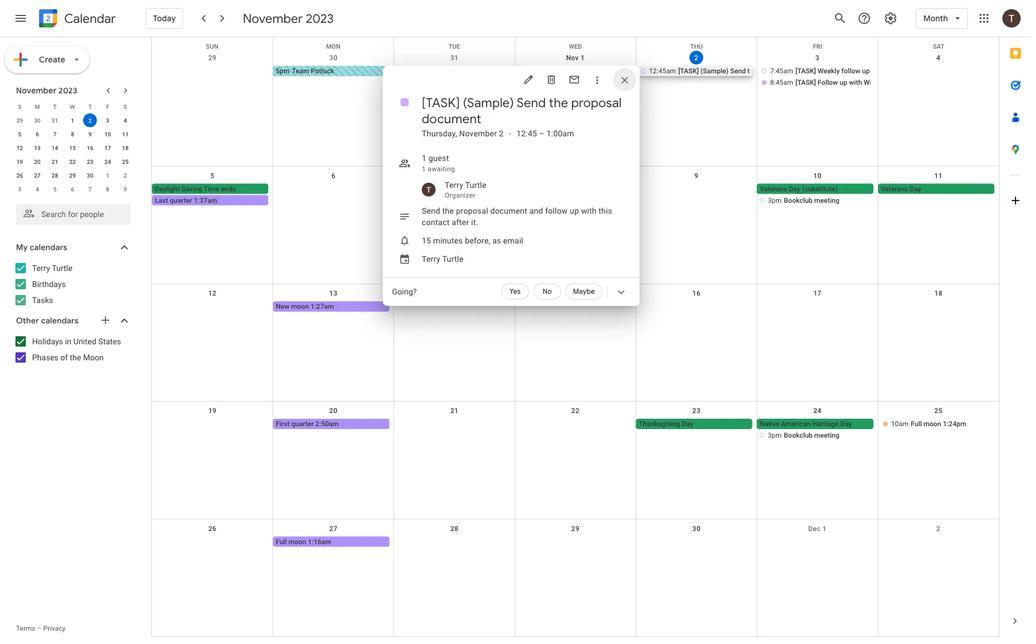 Task type: describe. For each thing, give the bounding box(es) containing it.
1 horizontal spatial november
[[243, 10, 303, 26]]

my calendars button
[[2, 239, 142, 257]]

0 vertical spatial 8
[[71, 131, 74, 138]]

yes
[[510, 288, 521, 296]]

0 vertical spatial full
[[912, 421, 923, 429]]

1 horizontal spatial 13
[[330, 290, 338, 298]]

veterans for veterans day (substitute)
[[760, 185, 788, 193]]

calendar
[[64, 11, 116, 27]]

2 vertical spatial 7
[[89, 186, 92, 193]]

final
[[483, 90, 497, 98]]

awaiting
[[428, 165, 455, 173]]

document inside [task] (sample) send the proposal document thursday, november 2 ⋅ 12:45 – 1:00am
[[422, 111, 482, 127]]

the inside [task] (sample) send the proposal document thursday, november 2 ⋅ 12:45 – 1:00am
[[549, 95, 569, 111]]

moon for 15
[[291, 303, 309, 311]]

22 inside 'row group'
[[69, 158, 76, 165]]

organizer
[[445, 192, 476, 200]]

2:50am
[[316, 421, 339, 429]]

wed
[[569, 43, 582, 50]]

30 inside "element"
[[87, 172, 93, 179]]

moon
[[83, 353, 104, 362]]

6 for sun
[[332, 172, 336, 180]]

december 7 element
[[83, 182, 97, 196]]

1 horizontal spatial 18
[[935, 290, 943, 298]]

4:30pm
[[397, 90, 420, 98]]

month inside popup button
[[924, 13, 949, 24]]

1 vertical spatial 12
[[208, 290, 217, 298]]

today button
[[146, 5, 183, 32]]

[task] for [task] weekly follow up (sample)
[[796, 67, 817, 75]]

send the proposal document and follow up with this contact after it.
[[422, 206, 615, 227]]

veterans day
[[881, 185, 922, 193]]

0 vertical spatial up
[[863, 67, 870, 75]]

10am
[[892, 421, 909, 429]]

first day of american indian heritage month button
[[515, 66, 655, 76]]

1 vertical spatial 17
[[814, 290, 822, 298]]

veterans for veterans day
[[881, 185, 909, 193]]

1 guest 1 awaiting
[[422, 153, 455, 173]]

deal
[[564, 90, 577, 98]]

8:45am
[[771, 79, 794, 87]]

1 vertical spatial up
[[840, 79, 848, 87]]

1 horizontal spatial american
[[782, 421, 811, 429]]

31 for nov 1
[[451, 54, 459, 62]]

row containing s
[[11, 100, 134, 114]]

saving
[[182, 185, 202, 193]]

dec
[[809, 525, 821, 533]]

5 for november 2023
[[18, 131, 21, 138]]

native
[[760, 421, 780, 429]]

11 element
[[119, 127, 132, 141]]

holidays
[[32, 337, 63, 346]]

privacy link
[[43, 625, 66, 633]]

26 for dec 1
[[208, 525, 217, 533]]

8 inside row
[[106, 186, 109, 193]]

4 for 1
[[124, 117, 127, 124]]

1 vertical spatial 2023
[[59, 85, 77, 96]]

13 inside november 2023 grid
[[34, 145, 41, 151]]

(sample) inside cell
[[576, 79, 604, 87]]

-
[[479, 90, 482, 98]]

2 cell
[[81, 114, 99, 127]]

1 horizontal spatial november 2023
[[243, 10, 334, 26]]

guest
[[429, 153, 449, 163]]

f
[[106, 103, 109, 110]]

0 vertical spatial document
[[788, 67, 819, 75]]

[task] for [task] follow up with widgetz (sample)
[[796, 79, 817, 87]]

1:24pm
[[944, 421, 967, 429]]

turtle inside terry turtle organizer
[[466, 180, 487, 190]]

26 for 1
[[16, 172, 23, 179]]

december 4 element
[[30, 182, 44, 196]]

2 vertical spatial 6
[[71, 186, 74, 193]]

w
[[70, 103, 75, 110]]

first for first day of american indian heritage month
[[518, 67, 532, 75]]

1 vertical spatial 25
[[935, 407, 943, 415]]

1 horizontal spatial turtle
[[443, 254, 464, 264]]

1 vertical spatial 23
[[693, 407, 701, 415]]

15 for 15 minutes before, as email
[[422, 236, 431, 245]]

up inside send the proposal document and follow up with this contact after it.
[[570, 206, 579, 216]]

2 vertical spatial 15
[[572, 290, 580, 298]]

other calendars
[[16, 316, 79, 326]]

17 element
[[101, 141, 115, 155]]

discussion
[[498, 90, 532, 98]]

yes button
[[502, 284, 529, 300]]

december 3 element
[[13, 182, 27, 196]]

meeting for heritage
[[815, 432, 840, 440]]

row containing 2
[[152, 49, 1000, 167]]

election day
[[397, 185, 435, 193]]

5pm team potluck
[[276, 67, 334, 75]]

cell containing veterans day (substitute)
[[757, 184, 879, 207]]

14 element
[[48, 141, 62, 155]]

30 element
[[83, 169, 97, 182]]

october 31 element
[[48, 114, 62, 127]]

daylight
[[155, 185, 180, 193]]

december 2 element
[[119, 169, 132, 182]]

10 for november 2023
[[105, 131, 111, 138]]

follow
[[818, 79, 839, 87]]

row group containing 29
[[11, 114, 134, 196]]

full moon 1:16am
[[276, 538, 331, 546]]

terry turtle inside 'my calendars' "list"
[[32, 264, 72, 273]]

cell containing 7:45am
[[757, 66, 919, 100]]

follow inside send the proposal document and follow up with this contact after it.
[[546, 206, 568, 216]]

1 right nov
[[581, 54, 585, 62]]

calendars for my calendars
[[30, 243, 67, 253]]

27 for dec 1
[[330, 525, 338, 533]]

terry inside 'my calendars' "list"
[[32, 264, 50, 273]]

row containing sun
[[152, 37, 1000, 50]]

1 t from the left
[[53, 103, 57, 110]]

3pm bookclub meeting for day
[[768, 196, 840, 204]]

1:27am
[[311, 303, 334, 311]]

other
[[16, 316, 39, 326]]

21 inside 'row group'
[[52, 158, 58, 165]]

december 8 element
[[101, 182, 115, 196]]

as
[[493, 236, 501, 245]]

11 for november 2023
[[122, 131, 129, 138]]

1 right dec
[[823, 525, 827, 533]]

7:45am
[[771, 67, 794, 75]]

9 for november 2023
[[89, 131, 92, 138]]

native american heritage day button
[[757, 419, 874, 430]]

– inside [task] (sample) send the proposal document thursday, november 2 ⋅ 12:45 – 1:00am
[[540, 129, 545, 138]]

23 inside grid
[[87, 158, 93, 165]]

going?
[[392, 287, 417, 297]]

thanksgiving day button
[[636, 419, 753, 430]]

1 vertical spatial november 2023
[[16, 85, 77, 96]]

cell containing native american heritage day
[[757, 419, 879, 442]]

first quarter 2:50am
[[276, 421, 339, 429]]

[task] (sample) send the proposal document thursday, november 2 ⋅ 12:45 – 1:00am
[[422, 95, 622, 138]]

row containing 29
[[11, 114, 134, 127]]

4:30pm (sample) meeting - final discussion about the deal
[[397, 90, 577, 98]]

17 inside 17 element
[[105, 145, 111, 151]]

1 down w
[[71, 117, 74, 124]]

2 vertical spatial 5
[[53, 186, 57, 193]]

20 element
[[30, 155, 44, 169]]

first day of american indian heritage month
[[518, 67, 655, 75]]

other calendars button
[[2, 312, 142, 330]]

3 for 1
[[106, 117, 109, 124]]

grid containing 2
[[151, 37, 1000, 638]]

day for first day of american indian heritage month
[[534, 67, 545, 75]]

terms link
[[16, 625, 35, 633]]

15 minutes before, as email
[[422, 236, 524, 245]]

heritage inside native american heritage day button
[[813, 421, 839, 429]]

this
[[599, 206, 613, 216]]

cell containing first day of american indian heritage month
[[515, 66, 675, 100]]

phases of the moon
[[32, 353, 104, 362]]

19 inside '19' element
[[16, 158, 23, 165]]

veterans day (substitute)
[[760, 185, 838, 193]]

election day button
[[394, 184, 511, 194]]

27 for 1
[[34, 172, 41, 179]]

1 horizontal spatial 19
[[208, 407, 217, 415]]

23 element
[[83, 155, 97, 169]]

12:45am
[[650, 67, 676, 75]]

1:45pm [task] (sample) send the pricing quote
[[528, 79, 675, 87]]

states
[[98, 337, 121, 346]]

email
[[504, 236, 524, 245]]

maybe button
[[566, 284, 603, 300]]

potluck
[[311, 67, 334, 75]]

1 horizontal spatial terry
[[422, 254, 441, 264]]

2 vertical spatial 9
[[124, 186, 127, 193]]

day for veterans day
[[911, 185, 922, 193]]

22 element
[[66, 155, 79, 169]]

row containing 3
[[11, 182, 134, 196]]

month button
[[917, 5, 969, 32]]

thanksgiving day
[[639, 421, 694, 429]]

first quarter 2:50am button
[[273, 419, 390, 430]]

1 horizontal spatial 2023
[[306, 10, 334, 26]]

day for veterans day (substitute)
[[789, 185, 801, 193]]

tasks
[[32, 296, 53, 305]]

calendar heading
[[62, 11, 116, 27]]

12:45
[[517, 129, 537, 138]]

the left '7:45am'
[[748, 67, 758, 75]]

terry inside terry turtle organizer
[[445, 180, 464, 190]]

the inside list
[[70, 353, 81, 362]]

1 vertical spatial moon
[[924, 421, 942, 429]]

meeting
[[452, 90, 478, 98]]

tue
[[449, 43, 460, 50]]

proposal inside send the proposal document and follow up with this contact after it.
[[456, 206, 489, 216]]

october 30 element
[[30, 114, 44, 127]]

quarter inside button
[[291, 421, 314, 429]]

my
[[16, 243, 28, 253]]

2 inside [task] (sample) send the proposal document thursday, november 2 ⋅ 12:45 – 1:00am
[[499, 129, 504, 138]]

11 for sun
[[935, 172, 943, 180]]

minutes
[[433, 236, 463, 245]]

6 for november 2023
[[36, 131, 39, 138]]

december 9 element
[[119, 182, 132, 196]]

m
[[35, 103, 40, 110]]

mon
[[326, 43, 341, 50]]

and
[[530, 206, 543, 216]]

proposal inside [task] (sample) send the proposal document thursday, november 2 ⋅ 12:45 – 1:00am
[[572, 95, 622, 111]]

(substitute)
[[803, 185, 838, 193]]

show additional actions image
[[616, 287, 627, 298]]



Task type: locate. For each thing, give the bounding box(es) containing it.
15 down contact
[[422, 236, 431, 245]]

document down terry turtle, organizer tree item on the top of page
[[491, 206, 528, 216]]

1:16am
[[308, 538, 331, 546]]

1 vertical spatial –
[[37, 625, 42, 633]]

5 down the 28 element
[[53, 186, 57, 193]]

2 bookclub from the top
[[784, 432, 813, 440]]

0 horizontal spatial november
[[16, 85, 57, 96]]

with inside cell
[[850, 79, 863, 87]]

1 vertical spatial 16
[[693, 290, 701, 298]]

4 up 11 element at the top left of page
[[124, 117, 127, 124]]

first
[[518, 67, 532, 75], [276, 421, 290, 429]]

0 vertical spatial 3
[[816, 54, 820, 62]]

25 element
[[119, 155, 132, 169]]

[task] up "thursday,"
[[422, 95, 460, 111]]

21
[[52, 158, 58, 165], [451, 407, 459, 415]]

moon left 1:16am
[[289, 538, 306, 546]]

document inside send the proposal document and follow up with this contact after it.
[[491, 206, 528, 216]]

quarter inside the daylight saving time ends last quarter 1:37am
[[170, 196, 192, 204]]

december 5 element
[[48, 182, 62, 196]]

first up 1:45pm
[[518, 67, 532, 75]]

13 element
[[30, 141, 44, 155]]

send inside cell
[[606, 79, 622, 87]]

bookclub down veterans day (substitute)
[[784, 196, 813, 204]]

2 3pm from the top
[[768, 432, 782, 440]]

31 inside 'row group'
[[52, 117, 58, 124]]

american right native
[[782, 421, 811, 429]]

november
[[243, 10, 303, 26], [16, 85, 57, 96], [460, 129, 497, 138]]

27 up full moon 1:16am button
[[330, 525, 338, 533]]

full right 10am
[[912, 421, 923, 429]]

12:45am [task] (sample) send the proposal document
[[650, 67, 819, 75]]

0 horizontal spatial 27
[[34, 172, 41, 179]]

bookclub
[[784, 196, 813, 204], [784, 432, 813, 440]]

ends
[[221, 185, 236, 193]]

1 left awaiting
[[422, 165, 426, 173]]

1
[[581, 54, 585, 62], [71, 117, 74, 124], [422, 153, 427, 163], [422, 165, 426, 173], [106, 172, 109, 179], [823, 525, 827, 533]]

⋅
[[509, 129, 512, 138]]

10
[[105, 131, 111, 138], [814, 172, 822, 180]]

10 element
[[101, 127, 115, 141]]

quarter down saving
[[170, 196, 192, 204]]

3pm bookclub meeting down native american heritage day
[[768, 432, 840, 440]]

15 element
[[66, 141, 79, 155]]

21 inside grid
[[451, 407, 459, 415]]

0 vertical spatial 3pm
[[768, 196, 782, 204]]

day for election day
[[423, 185, 435, 193]]

document up 8:45am
[[788, 67, 819, 75]]

1 vertical spatial 27
[[330, 525, 338, 533]]

2 inside "element"
[[89, 117, 92, 124]]

other calendars list
[[2, 333, 142, 367]]

0 horizontal spatial veterans
[[760, 185, 788, 193]]

10 for sun
[[814, 172, 822, 180]]

of inside button
[[547, 67, 553, 75]]

0 vertical spatial bookclub
[[784, 196, 813, 204]]

american down nov
[[555, 67, 584, 75]]

0 vertical spatial of
[[547, 67, 553, 75]]

first left 2:50am at the left
[[276, 421, 290, 429]]

24 element
[[101, 155, 115, 169]]

12 inside 'row group'
[[16, 145, 23, 151]]

27 element
[[30, 169, 44, 182]]

heritage right native
[[813, 421, 839, 429]]

[task] down thu
[[679, 67, 699, 75]]

terry turtle, organizer tree item
[[406, 178, 640, 202]]

1 left guest
[[422, 153, 427, 163]]

0 vertical spatial first
[[518, 67, 532, 75]]

1 vertical spatial 10
[[814, 172, 822, 180]]

3 down "fri" in the top of the page
[[816, 54, 820, 62]]

9
[[89, 131, 92, 138], [695, 172, 699, 180], [124, 186, 127, 193]]

0 vertical spatial calendars
[[30, 243, 67, 253]]

8 up 15 element
[[71, 131, 74, 138]]

calendar element
[[37, 7, 116, 32]]

0 horizontal spatial 26
[[16, 172, 23, 179]]

0 vertical spatial 9
[[89, 131, 92, 138]]

2 vertical spatial document
[[491, 206, 528, 216]]

send inside [task] (sample) send the proposal document thursday, november 2 ⋅ 12:45 – 1:00am
[[517, 95, 546, 111]]

27 inside november 2023 grid
[[34, 172, 41, 179]]

team
[[292, 67, 309, 75]]

23 up 30 "element"
[[87, 158, 93, 165]]

send
[[731, 67, 746, 75], [606, 79, 622, 87], [517, 95, 546, 111], [422, 206, 441, 216]]

25 down "18" element
[[122, 158, 129, 165]]

1 horizontal spatial 8
[[106, 186, 109, 193]]

veterans inside button
[[881, 185, 909, 193]]

1 meeting from the top
[[815, 196, 840, 204]]

12 element
[[13, 141, 27, 155]]

7 for november 2023
[[53, 131, 57, 138]]

9 for sun
[[695, 172, 699, 180]]

moon for 29
[[289, 538, 306, 546]]

day inside 'button'
[[789, 185, 801, 193]]

5 up time
[[210, 172, 215, 180]]

0 horizontal spatial with
[[581, 206, 597, 216]]

document up "thursday,"
[[422, 111, 482, 127]]

october 29 element
[[13, 114, 27, 127]]

united
[[73, 337, 96, 346]]

0 horizontal spatial up
[[570, 206, 579, 216]]

add other calendars image
[[100, 315, 111, 326]]

1 s from the left
[[18, 103, 21, 110]]

16 inside november 2023 grid
[[87, 145, 93, 151]]

3pm bookclub meeting for american
[[768, 432, 840, 440]]

november left '⋅'
[[460, 129, 497, 138]]

0 horizontal spatial terry turtle
[[32, 264, 72, 273]]

last
[[155, 196, 168, 204]]

daylight saving time ends button
[[152, 184, 269, 194]]

sun
[[206, 43, 218, 50]]

28 for 1
[[52, 172, 58, 179]]

of up 1:45pm
[[547, 67, 553, 75]]

proposal
[[760, 67, 787, 75], [572, 95, 622, 111], [456, 206, 489, 216]]

10 up 'veterans day (substitute)' 'button'
[[814, 172, 822, 180]]

2, today element
[[83, 114, 97, 127]]

of
[[547, 67, 553, 75], [60, 353, 68, 362]]

nov 1
[[566, 54, 585, 62]]

1 horizontal spatial –
[[540, 129, 545, 138]]

[task] for [task] (sample) send the proposal document
[[679, 67, 699, 75]]

2023 up the mon
[[306, 10, 334, 26]]

december 6 element
[[66, 182, 79, 196]]

7 down 30 "element"
[[89, 186, 92, 193]]

1 horizontal spatial 12
[[208, 290, 217, 298]]

new moon 1:27am button
[[273, 302, 390, 312]]

2 vertical spatial up
[[570, 206, 579, 216]]

terry up birthdays
[[32, 264, 50, 273]]

20 down 13 element
[[34, 158, 41, 165]]

turtle down minutes at the top of page
[[443, 254, 464, 264]]

6
[[36, 131, 39, 138], [332, 172, 336, 180], [71, 186, 74, 193]]

27 down 20 "element"
[[34, 172, 41, 179]]

moon
[[291, 303, 309, 311], [924, 421, 942, 429], [289, 538, 306, 546]]

terry down minutes at the top of page
[[422, 254, 441, 264]]

1 horizontal spatial veterans
[[881, 185, 909, 193]]

1 vertical spatial 9
[[695, 172, 699, 180]]

maybe
[[573, 288, 595, 296]]

0 horizontal spatial month
[[635, 67, 655, 75]]

13 up 20 "element"
[[34, 145, 41, 151]]

0 vertical spatial with
[[850, 79, 863, 87]]

2 horizontal spatial up
[[863, 67, 870, 75]]

24 up native american heritage day button
[[814, 407, 822, 415]]

18 element
[[119, 141, 132, 155]]

0 vertical spatial 20
[[34, 158, 41, 165]]

1 horizontal spatial month
[[924, 13, 949, 24]]

1 vertical spatial 4
[[124, 117, 127, 124]]

[task] (sample) send the proposal document heading
[[422, 95, 622, 127]]

privacy
[[43, 625, 66, 633]]

19 element
[[13, 155, 27, 169]]

15
[[69, 145, 76, 151], [422, 236, 431, 245], [572, 290, 580, 298]]

8 down december 1 element
[[106, 186, 109, 193]]

1 vertical spatial bookclub
[[784, 432, 813, 440]]

after
[[452, 218, 469, 227]]

0 vertical spatial 16
[[87, 145, 93, 151]]

turtle up organizer
[[466, 180, 487, 190]]

1 vertical spatial (sample)
[[891, 79, 919, 87]]

1 vertical spatial full
[[276, 538, 287, 546]]

row
[[152, 37, 1000, 50], [152, 49, 1000, 167], [11, 100, 134, 114], [11, 114, 134, 127], [11, 127, 134, 141], [11, 141, 134, 155], [11, 155, 134, 169], [152, 167, 1000, 284], [11, 169, 134, 182], [11, 182, 134, 196], [152, 284, 1000, 402], [152, 402, 1000, 520], [152, 520, 1000, 638]]

my calendars list
[[2, 259, 142, 310]]

1 horizontal spatial heritage
[[813, 421, 839, 429]]

1 bookclub from the top
[[784, 196, 813, 204]]

None search field
[[0, 200, 142, 225]]

american inside row
[[555, 67, 584, 75]]

t up 2 cell
[[88, 103, 92, 110]]

28 element
[[48, 169, 62, 182]]

[task] for [task] (sample) send the pricing quote
[[554, 79, 575, 87]]

november up 5pm
[[243, 10, 303, 26]]

0 horizontal spatial 21
[[52, 158, 58, 165]]

15 for 15 element
[[69, 145, 76, 151]]

grid
[[151, 37, 1000, 638]]

24 inside grid
[[814, 407, 822, 415]]

1 vertical spatial american
[[782, 421, 811, 429]]

0 vertical spatial moon
[[291, 303, 309, 311]]

2 vertical spatial moon
[[289, 538, 306, 546]]

2023 up w
[[59, 85, 77, 96]]

send down first day of american indian heritage month
[[606, 79, 622, 87]]

31 right october 30 element
[[52, 117, 58, 124]]

terry up organizer
[[445, 180, 464, 190]]

0 horizontal spatial 10
[[105, 131, 111, 138]]

in
[[65, 337, 71, 346]]

24 down 17 element
[[105, 158, 111, 165]]

create button
[[5, 46, 89, 73]]

28 inside november 2023 grid
[[52, 172, 58, 179]]

4 down sat
[[937, 54, 941, 62]]

1 up december 8 element
[[106, 172, 109, 179]]

quote
[[658, 79, 675, 87]]

1 vertical spatial document
[[422, 111, 482, 127]]

time
[[204, 185, 219, 193]]

3 down 26 'element'
[[18, 186, 21, 193]]

2 vertical spatial 4
[[36, 186, 39, 193]]

main drawer image
[[14, 11, 28, 25]]

0 vertical spatial 23
[[87, 158, 93, 165]]

15 up '22' element
[[69, 145, 76, 151]]

tab list
[[1000, 37, 1032, 606]]

20 up first quarter 2:50am button
[[330, 407, 338, 415]]

31 down tue
[[451, 54, 459, 62]]

month inside button
[[635, 67, 655, 75]]

26 element
[[13, 169, 27, 182]]

december 1 element
[[101, 169, 115, 182]]

first inside button
[[518, 67, 532, 75]]

5 down the october 29 element
[[18, 131, 21, 138]]

s up the october 29 element
[[18, 103, 21, 110]]

16 element
[[83, 141, 97, 155]]

follow right and
[[546, 206, 568, 216]]

no
[[543, 288, 552, 296]]

the inside send the proposal document and follow up with this contact after it.
[[443, 206, 454, 216]]

november 2023 grid
[[11, 100, 134, 196]]

full
[[912, 421, 923, 429], [276, 538, 287, 546]]

0 vertical spatial 17
[[105, 145, 111, 151]]

0 vertical spatial (sample)
[[872, 67, 900, 75]]

7
[[53, 131, 57, 138], [453, 172, 457, 180], [89, 186, 92, 193]]

0 vertical spatial proposal
[[760, 67, 787, 75]]

row group
[[11, 114, 134, 196]]

full left 1:16am
[[276, 538, 287, 546]]

3pm for native
[[768, 432, 782, 440]]

1 horizontal spatial full
[[912, 421, 923, 429]]

1 veterans from the left
[[760, 185, 788, 193]]

5 for sun
[[210, 172, 215, 180]]

thanksgiving
[[639, 421, 680, 429]]

0 horizontal spatial 19
[[16, 158, 23, 165]]

20 inside "element"
[[34, 158, 41, 165]]

13 up new moon 1:27am button at the top left of page
[[330, 290, 338, 298]]

send inside send the proposal document and follow up with this contact after it.
[[422, 206, 441, 216]]

november inside [task] (sample) send the proposal document thursday, november 2 ⋅ 12:45 – 1:00am
[[460, 129, 497, 138]]

heritage up 1:45pm [task] (sample) send the pricing quote
[[607, 67, 633, 75]]

4 for nov 1
[[937, 54, 941, 62]]

with left widgetz
[[850, 79, 863, 87]]

1 horizontal spatial 27
[[330, 525, 338, 533]]

0 vertical spatial 10
[[105, 131, 111, 138]]

[task] left "follow"
[[796, 79, 817, 87]]

the left pricing
[[623, 79, 633, 87]]

create
[[39, 54, 65, 65]]

veterans inside 'button'
[[760, 185, 788, 193]]

(sample) inside [task] (sample) send the proposal document thursday, november 2 ⋅ 12:45 – 1:00am
[[463, 95, 514, 111]]

1 vertical spatial first
[[276, 421, 290, 429]]

0 vertical spatial 13
[[34, 145, 41, 151]]

0 vertical spatial 24
[[105, 158, 111, 165]]

26 inside 26 'element'
[[16, 172, 23, 179]]

– right terms link
[[37, 625, 42, 633]]

bookclub for day
[[784, 196, 813, 204]]

31 for 1
[[52, 117, 58, 124]]

0 vertical spatial 28
[[52, 172, 58, 179]]

[task] up deal
[[554, 79, 575, 87]]

1 horizontal spatial follow
[[842, 67, 861, 75]]

25 up the 10am full moon 1:24pm
[[935, 407, 943, 415]]

0 horizontal spatial 22
[[69, 158, 76, 165]]

quarter left 2:50am at the left
[[291, 421, 314, 429]]

1 horizontal spatial 21
[[451, 407, 459, 415]]

of inside other calendars list
[[60, 353, 68, 362]]

7 up 14 element
[[53, 131, 57, 138]]

1 horizontal spatial terry turtle
[[422, 254, 464, 264]]

up up widgetz
[[863, 67, 870, 75]]

with
[[850, 79, 863, 87], [581, 206, 597, 216]]

turtle up birthdays
[[52, 264, 72, 273]]

23
[[87, 158, 93, 165], [693, 407, 701, 415]]

heritage inside first day of american indian heritage month button
[[607, 67, 633, 75]]

with inside send the proposal document and follow up with this contact after it.
[[581, 206, 597, 216]]

heritage
[[607, 67, 633, 75], [813, 421, 839, 429]]

2 veterans from the left
[[881, 185, 909, 193]]

month
[[924, 13, 949, 24], [635, 67, 655, 75]]

30
[[330, 54, 338, 62], [34, 117, 41, 124], [87, 172, 93, 179], [693, 525, 701, 533]]

1 horizontal spatial document
[[491, 206, 528, 216]]

full inside button
[[276, 538, 287, 546]]

0 horizontal spatial t
[[53, 103, 57, 110]]

nov
[[566, 54, 579, 62]]

7 up election day button
[[453, 172, 457, 180]]

s
[[18, 103, 21, 110], [124, 103, 127, 110]]

0 horizontal spatial november 2023
[[16, 85, 77, 96]]

[task] inside [task] (sample) send the proposal document thursday, november 2 ⋅ 12:45 – 1:00am
[[422, 95, 460, 111]]

24 inside 'row group'
[[105, 158, 111, 165]]

2 horizontal spatial 5
[[210, 172, 215, 180]]

1 horizontal spatial 26
[[208, 525, 217, 533]]

1 vertical spatial 13
[[330, 290, 338, 298]]

10 inside 'row group'
[[105, 131, 111, 138]]

3 inside december 3 element
[[18, 186, 21, 193]]

0 horizontal spatial 23
[[87, 158, 93, 165]]

terry turtle up birthdays
[[32, 264, 72, 273]]

cell containing daylight saving time ends
[[152, 184, 273, 207]]

send left '7:45am'
[[731, 67, 746, 75]]

3 for nov 1
[[816, 54, 820, 62]]

follow up 8:45am [task] follow up with widgetz (sample) on the top of page
[[842, 67, 861, 75]]

first for first quarter 2:50am
[[276, 421, 290, 429]]

– right the 12:45 on the top of the page
[[540, 129, 545, 138]]

settings menu image
[[885, 11, 898, 25]]

quarter
[[170, 196, 192, 204], [291, 421, 314, 429]]

26 inside grid
[[208, 525, 217, 533]]

meeting down (substitute)
[[815, 196, 840, 204]]

11
[[122, 131, 129, 138], [935, 172, 943, 180]]

11 inside 'row group'
[[122, 131, 129, 138]]

bookclub for american
[[784, 432, 813, 440]]

2 horizontal spatial november
[[460, 129, 497, 138]]

holidays in united states
[[32, 337, 121, 346]]

turtle
[[466, 180, 487, 190], [443, 254, 464, 264], [52, 264, 72, 273]]

1 3pm from the top
[[768, 196, 782, 204]]

1 3pm bookclub meeting from the top
[[768, 196, 840, 204]]

widgetz
[[864, 79, 889, 87]]

veterans
[[760, 185, 788, 193], [881, 185, 909, 193]]

1 horizontal spatial 20
[[330, 407, 338, 415]]

1 vertical spatial calendars
[[41, 316, 79, 326]]

Search for people text field
[[23, 204, 124, 225]]

0 horizontal spatial proposal
[[456, 206, 489, 216]]

today
[[153, 13, 176, 24]]

3pm down veterans day (substitute)
[[768, 196, 782, 204]]

up left this
[[570, 206, 579, 216]]

25
[[122, 158, 129, 165], [935, 407, 943, 415]]

day for thanksgiving day
[[682, 421, 694, 429]]

3pm bookclub meeting down veterans day (substitute)
[[768, 196, 840, 204]]

it.
[[471, 218, 479, 227]]

1 vertical spatial 3
[[106, 117, 109, 124]]

month up pricing
[[635, 67, 655, 75]]

0 horizontal spatial 9
[[89, 131, 92, 138]]

1 vertical spatial 28
[[451, 525, 459, 533]]

0 horizontal spatial document
[[422, 111, 482, 127]]

native american heritage day
[[760, 421, 853, 429]]

day
[[534, 67, 545, 75], [423, 185, 435, 193], [789, 185, 801, 193], [911, 185, 922, 193], [682, 421, 694, 429], [841, 421, 853, 429]]

2 vertical spatial november
[[460, 129, 497, 138]]

0 vertical spatial 18
[[122, 145, 129, 151]]

turtle inside 'my calendars' "list"
[[52, 264, 72, 273]]

with left this
[[581, 206, 597, 216]]

0 horizontal spatial 8
[[71, 131, 74, 138]]

thu
[[691, 43, 703, 50]]

indian
[[586, 67, 605, 75]]

sat
[[934, 43, 945, 50]]

cell
[[152, 66, 273, 100], [515, 66, 675, 100], [757, 66, 919, 100], [879, 66, 1000, 100], [152, 184, 273, 207], [273, 184, 394, 207], [515, 184, 636, 207], [636, 184, 757, 207], [757, 184, 879, 207], [152, 302, 273, 313], [394, 302, 515, 313], [515, 302, 636, 313], [636, 302, 757, 313], [757, 302, 879, 313], [879, 302, 1000, 313], [152, 419, 273, 442], [394, 419, 515, 442], [515, 419, 636, 442], [757, 419, 879, 442], [152, 537, 273, 549], [394, 537, 515, 549], [636, 537, 757, 549], [757, 537, 879, 549], [879, 537, 1000, 549]]

2 s from the left
[[124, 103, 127, 110]]

0 vertical spatial meeting
[[815, 196, 840, 204]]

23 up thanksgiving day button
[[693, 407, 701, 415]]

terry turtle down minutes at the top of page
[[422, 254, 464, 264]]

21 element
[[48, 155, 62, 169]]

the left deal
[[553, 90, 562, 98]]

thursday,
[[422, 129, 457, 138]]

[task] left weekly
[[796, 67, 817, 75]]

7:45am [task] weekly follow up (sample)
[[771, 67, 900, 75]]

3pm down native
[[768, 432, 782, 440]]

0 vertical spatial november 2023
[[243, 10, 334, 26]]

proposal up it.
[[456, 206, 489, 216]]

10am full moon 1:24pm
[[892, 421, 967, 429]]

[task]
[[679, 67, 699, 75], [796, 67, 817, 75], [554, 79, 575, 87], [796, 79, 817, 87], [422, 95, 460, 111]]

full moon 1:16am button
[[273, 537, 390, 547]]

1:37am
[[194, 196, 217, 204]]

1 vertical spatial 31
[[52, 117, 58, 124]]

3 up 10 element
[[106, 117, 109, 124]]

2 3pm bookclub meeting from the top
[[768, 432, 840, 440]]

2 meeting from the top
[[815, 432, 840, 440]]

last quarter 1:37am button
[[152, 195, 269, 206]]

the down delete event icon at right
[[549, 95, 569, 111]]

terms – privacy
[[16, 625, 66, 633]]

veterans day (substitute) button
[[757, 184, 874, 194]]

first inside button
[[276, 421, 290, 429]]

2 horizontal spatial 4
[[937, 54, 941, 62]]

5
[[18, 131, 21, 138], [210, 172, 215, 180], [53, 186, 57, 193]]

terms
[[16, 625, 35, 633]]

meeting for (substitute)
[[815, 196, 840, 204]]

before,
[[465, 236, 491, 245]]

1 vertical spatial 24
[[814, 407, 822, 415]]

1 horizontal spatial 4
[[124, 117, 127, 124]]

moon right new
[[291, 303, 309, 311]]

0 horizontal spatial 13
[[34, 145, 41, 151]]

15 inside 'row group'
[[69, 145, 76, 151]]

1 horizontal spatial of
[[547, 67, 553, 75]]

25 inside 'row group'
[[122, 158, 129, 165]]

8
[[71, 131, 74, 138], [106, 186, 109, 193]]

22 inside grid
[[572, 407, 580, 415]]

email event details image
[[569, 74, 580, 85]]

7 for sun
[[453, 172, 457, 180]]

2 horizontal spatial 3
[[816, 54, 820, 62]]

bookclub down native american heritage day
[[784, 432, 813, 440]]

11 up veterans day button
[[935, 172, 943, 180]]

meeting down native american heritage day button
[[815, 432, 840, 440]]

delete event image
[[546, 74, 557, 85]]

18 inside 'row group'
[[122, 145, 129, 151]]

calendars for other calendars
[[41, 316, 79, 326]]

send down 1:45pm
[[517, 95, 546, 111]]

29 element
[[66, 169, 79, 182]]

15 right 'no' button on the top right
[[572, 290, 580, 298]]

2 t from the left
[[88, 103, 92, 110]]

the down "holidays in united states"
[[70, 353, 81, 362]]

the up after at top
[[443, 206, 454, 216]]

1 horizontal spatial 3
[[106, 117, 109, 124]]

phases
[[32, 353, 59, 362]]

t up the october 31 element on the top left of page
[[53, 103, 57, 110]]

1 horizontal spatial proposal
[[572, 95, 622, 111]]

0 vertical spatial 5
[[18, 131, 21, 138]]

28 for dec 1
[[451, 525, 459, 533]]

1 vertical spatial month
[[635, 67, 655, 75]]

0 vertical spatial 19
[[16, 158, 23, 165]]

3pm for veterans
[[768, 196, 782, 204]]

24
[[105, 158, 111, 165], [814, 407, 822, 415]]

0 vertical spatial 11
[[122, 131, 129, 138]]

the inside cell
[[623, 79, 633, 87]]

veterans day button
[[879, 184, 995, 194]]

up down 7:45am [task] weekly follow up (sample)
[[840, 79, 848, 87]]

4
[[937, 54, 941, 62], [124, 117, 127, 124], [36, 186, 39, 193]]

0 vertical spatial –
[[540, 129, 545, 138]]



Task type: vqa. For each thing, say whether or not it's contained in the screenshot.


